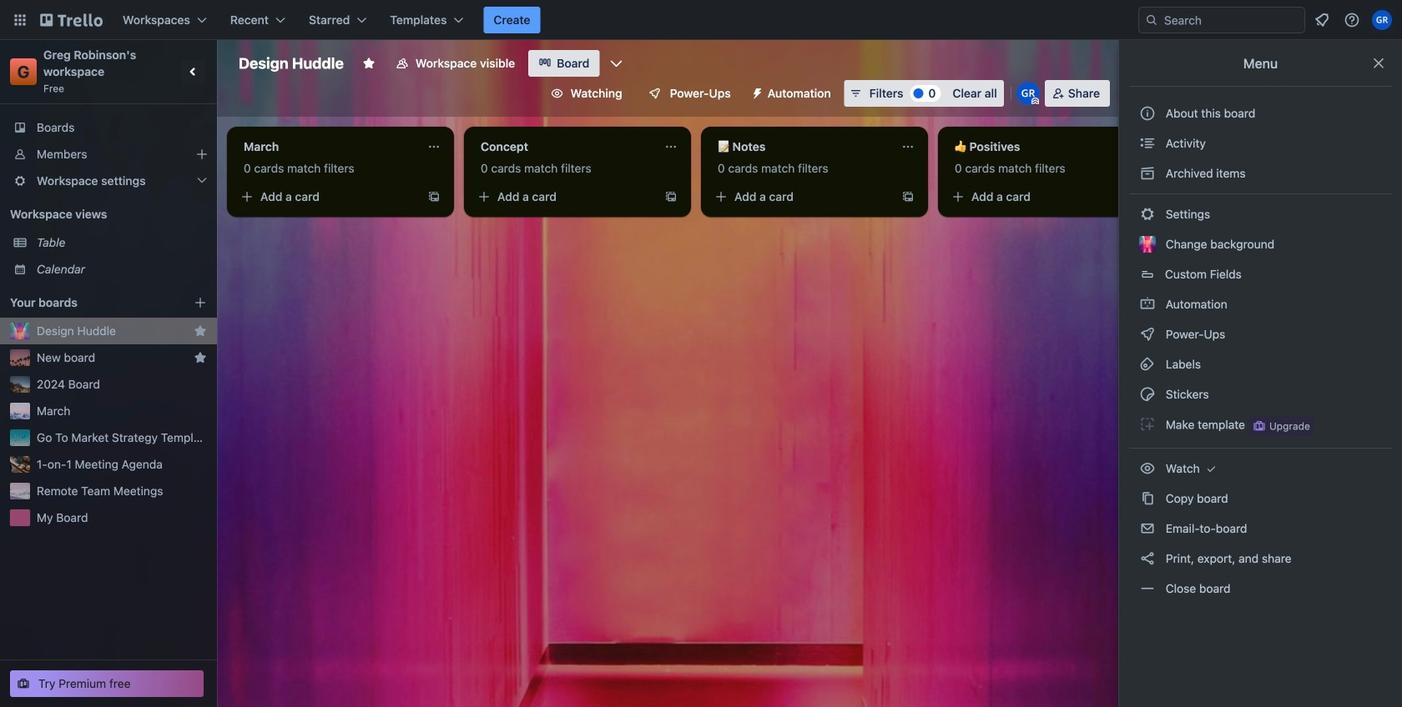 Task type: locate. For each thing, give the bounding box(es) containing it.
your boards with 8 items element
[[10, 293, 169, 313]]

0 notifications image
[[1312, 10, 1332, 30]]

starred icon image
[[194, 325, 207, 338], [194, 351, 207, 365]]

1 vertical spatial starred icon image
[[194, 351, 207, 365]]

primary element
[[0, 0, 1402, 40]]

None text field
[[945, 134, 1132, 160]]

sm image
[[1139, 135, 1156, 152], [1139, 296, 1156, 313], [1139, 356, 1156, 373], [1139, 581, 1156, 598]]

0 horizontal spatial create from template… image
[[664, 190, 678, 204]]

search image
[[1145, 13, 1158, 27]]

add board image
[[194, 296, 207, 310]]

create from template… image
[[664, 190, 678, 204], [901, 190, 915, 204]]

0 vertical spatial starred icon image
[[194, 325, 207, 338]]

sm image
[[744, 80, 768, 103], [1139, 165, 1156, 182], [1139, 206, 1156, 223], [1139, 326, 1156, 343], [1139, 386, 1156, 403], [1139, 416, 1156, 433], [1139, 461, 1156, 477], [1203, 461, 1220, 477], [1139, 491, 1156, 507], [1139, 521, 1156, 537], [1139, 551, 1156, 568]]

1 horizontal spatial create from template… image
[[901, 190, 915, 204]]

back to home image
[[40, 7, 103, 33]]

1 create from template… image from the left
[[664, 190, 678, 204]]

2 sm image from the top
[[1139, 296, 1156, 313]]

Board name text field
[[230, 50, 352, 77]]

this member is an admin of this board. image
[[1031, 98, 1039, 105]]

None text field
[[234, 134, 421, 160], [471, 134, 658, 160], [708, 134, 895, 160], [234, 134, 421, 160], [471, 134, 658, 160], [708, 134, 895, 160]]



Task type: vqa. For each thing, say whether or not it's contained in the screenshot.
text box
yes



Task type: describe. For each thing, give the bounding box(es) containing it.
3 sm image from the top
[[1139, 356, 1156, 373]]

1 starred icon image from the top
[[194, 325, 207, 338]]

customize views image
[[608, 55, 625, 72]]

create from template… image
[[427, 190, 441, 204]]

greg robinson (gregrobinson96) image
[[1372, 10, 1392, 30]]

4 sm image from the top
[[1139, 581, 1156, 598]]

2 create from template… image from the left
[[901, 190, 915, 204]]

1 sm image from the top
[[1139, 135, 1156, 152]]

greg robinson (gregrobinson96) image
[[1016, 82, 1040, 105]]

open information menu image
[[1344, 12, 1360, 28]]

workspace navigation collapse icon image
[[182, 60, 205, 83]]

Search field
[[1158, 8, 1304, 32]]

star or unstar board image
[[362, 57, 375, 70]]

2 starred icon image from the top
[[194, 351, 207, 365]]



